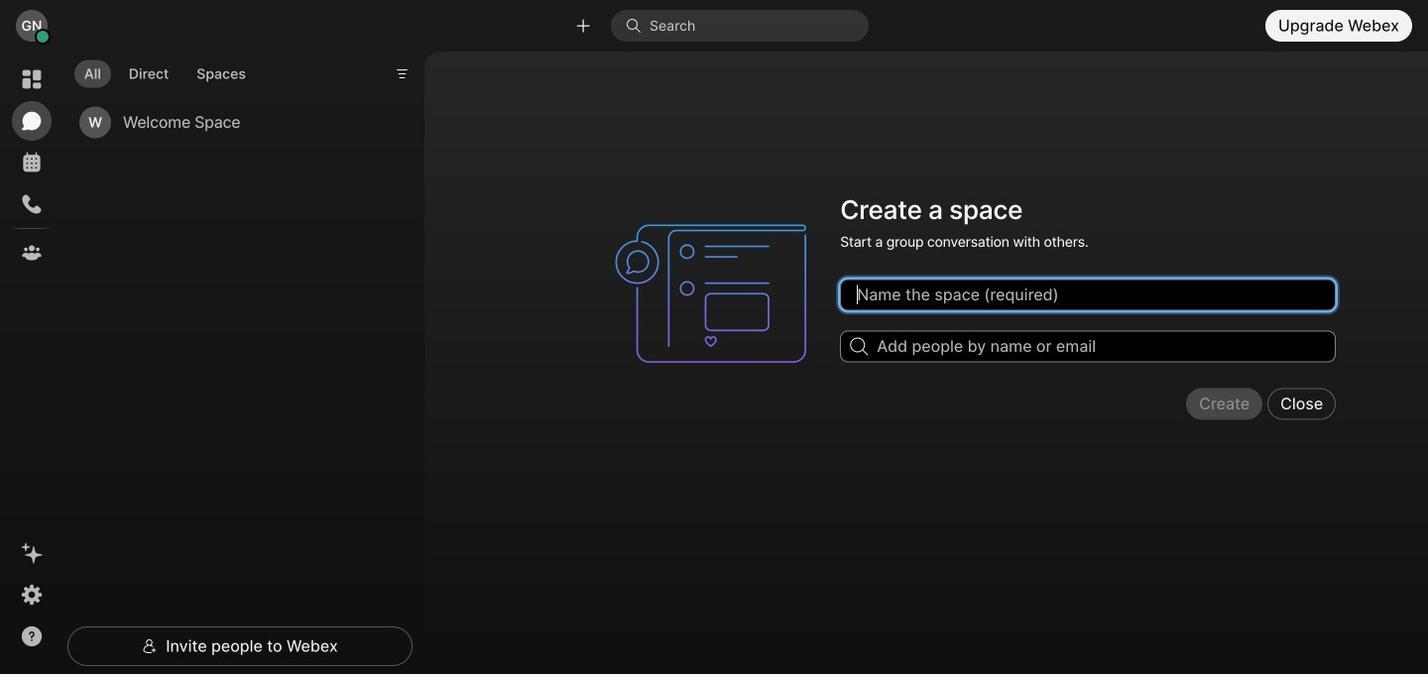 Task type: describe. For each thing, give the bounding box(es) containing it.
search_18 image
[[850, 338, 868, 356]]

create a space image
[[606, 188, 829, 399]]

Name the space (required) text field
[[841, 279, 1337, 311]]



Task type: locate. For each thing, give the bounding box(es) containing it.
webex tab list
[[12, 60, 52, 273]]

tab list
[[69, 48, 261, 94]]

navigation
[[0, 52, 63, 675]]

welcome space list item
[[71, 98, 397, 147]]



